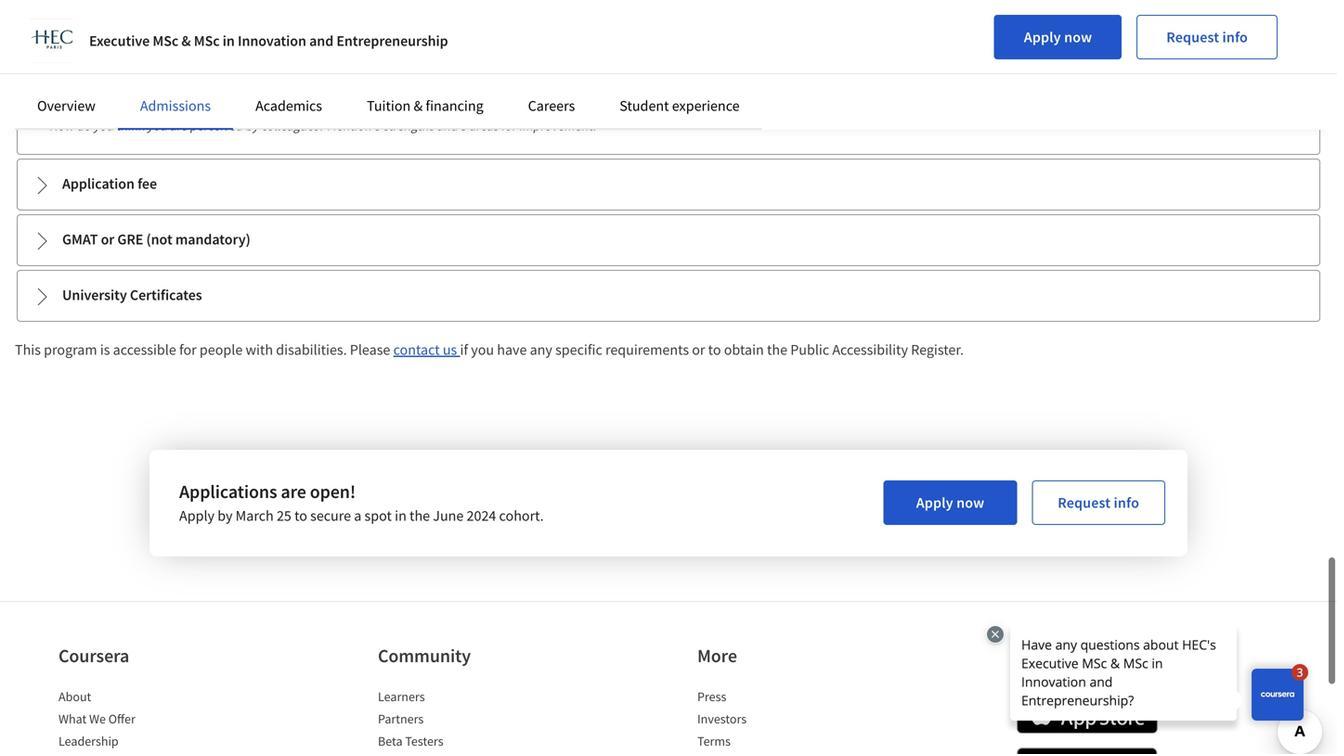 Task type: locate. For each thing, give the bounding box(es) containing it.
info for executive msc & msc in innovation and entrepreneurship
[[1222, 28, 1248, 46]]

in
[[223, 32, 235, 50], [395, 507, 407, 526]]

1 horizontal spatial by
[[245, 117, 259, 134]]

0 vertical spatial by
[[245, 117, 259, 134]]

0 vertical spatial request info
[[1166, 28, 1248, 46]]

list containing press
[[697, 688, 855, 755]]

1 vertical spatial for
[[179, 341, 197, 359]]

mobile
[[1017, 645, 1070, 668]]

improvement.
[[519, 117, 596, 134]]

experience
[[672, 97, 740, 115]]

do
[[77, 117, 91, 134]]

0 vertical spatial in
[[223, 32, 235, 50]]

1 vertical spatial or
[[692, 341, 705, 359]]

think
[[116, 117, 144, 134]]

student experience link
[[620, 97, 740, 115]]

1 horizontal spatial the
[[409, 507, 430, 526]]

are inside applications are open! apply by march 25 to secure a spot in the june 2024 cohort.
[[281, 480, 306, 504]]

3 down tuition
[[374, 117, 381, 134]]

one up think
[[136, 89, 157, 105]]

press link
[[697, 689, 726, 706]]

for left people
[[179, 341, 197, 359]]

download on the app store image
[[1017, 693, 1158, 734]]

0 horizontal spatial the
[[345, 89, 363, 105]]

1 horizontal spatial request info
[[1166, 28, 1248, 46]]

2 horizontal spatial apply
[[1024, 28, 1061, 46]]

and right of
[[444, 89, 465, 105]]

0 vertical spatial for
[[501, 117, 516, 134]]

25
[[277, 507, 291, 526]]

by inside applications are open! apply by march 25 to secure a spot in the june 2024 cohort.
[[217, 507, 233, 526]]

admissions
[[140, 97, 211, 115]]

only
[[276, 48, 303, 67]]

0 vertical spatial now
[[1064, 28, 1092, 46]]

0 vertical spatial please
[[49, 89, 85, 105]]

apply now button for apply by march 25 to secure a spot in the june 2024 cohort.
[[884, 481, 1017, 526]]

or left obtain in the top of the page
[[692, 341, 705, 359]]

1 vertical spatial apply now button
[[884, 481, 1017, 526]]

1 horizontal spatial or
[[692, 341, 705, 359]]

professional up perceived
[[159, 89, 226, 105]]

gmat or gre (not mandatory) button
[[18, 215, 1319, 266]]

beta testers link
[[378, 734, 443, 750]]

msc left answer
[[194, 32, 220, 50]]

please up how
[[49, 89, 85, 105]]

certificates
[[130, 286, 202, 305]]

1 horizontal spatial request
[[1166, 28, 1219, 46]]

disabilities.
[[276, 341, 347, 359]]

app
[[1074, 645, 1105, 668]]

2 vertical spatial the
[[409, 507, 430, 526]]

1 horizontal spatial in
[[395, 507, 407, 526]]

the left public
[[767, 341, 787, 359]]

0 horizontal spatial request
[[1058, 494, 1111, 513]]

of
[[431, 89, 441, 105]]

0 horizontal spatial now
[[956, 494, 984, 513]]

0 horizontal spatial please
[[49, 89, 85, 105]]

2 vertical spatial and
[[437, 117, 458, 134]]

request info button for apply by march 25 to secure a spot in the june 2024 cohort.
[[1032, 481, 1165, 526]]

how
[[49, 117, 74, 134]]

request info for executive msc & msc in innovation and entrepreneurship
[[1166, 28, 1248, 46]]

to inside applications are open! apply by march 25 to secure a spot in the june 2024 cohort.
[[294, 507, 307, 526]]

1 horizontal spatial &
[[414, 97, 423, 115]]

list
[[40, 87, 1305, 136], [58, 688, 216, 755], [378, 688, 536, 755], [697, 688, 855, 755]]

open!
[[310, 480, 356, 504]]

a
[[680, 89, 687, 105], [354, 507, 362, 526]]

situation
[[491, 89, 539, 105]]

list containing learners
[[378, 688, 536, 755]]

&
[[181, 32, 191, 50], [414, 97, 423, 115]]

msc right executive
[[153, 32, 179, 50]]

one up areas
[[468, 89, 488, 105]]

and
[[309, 32, 334, 50], [444, 89, 465, 105], [437, 117, 458, 134]]

the inside applications are open! apply by march 25 to secure a spot in the june 2024 cohort.
[[409, 507, 430, 526]]

proud
[[395, 89, 428, 105]]

to left "reach"
[[633, 89, 645, 105]]

apply
[[1024, 28, 1061, 46], [916, 494, 953, 513], [179, 507, 215, 526]]

are
[[134, 48, 154, 67], [325, 89, 342, 105], [170, 117, 187, 134], [281, 480, 306, 504]]

0 vertical spatial request
[[1166, 28, 1219, 46]]

msie
[[32, 48, 63, 67]]

2 horizontal spatial the
[[767, 341, 787, 359]]

secure
[[310, 507, 351, 526]]

0 horizontal spatial a
[[354, 507, 362, 526]]

0 vertical spatial the
[[345, 89, 363, 105]]

0 horizontal spatial 3
[[374, 117, 381, 134]]

list for community
[[378, 688, 536, 755]]

1 vertical spatial apply now
[[916, 494, 984, 513]]

partners
[[378, 711, 424, 728]]

0 vertical spatial request info button
[[1137, 15, 1278, 59]]

for
[[501, 117, 516, 134], [179, 341, 197, 359]]

by down achievement
[[245, 117, 259, 134]]

tuition & financing
[[367, 97, 483, 115]]

please
[[49, 89, 85, 105], [350, 341, 390, 359]]

professional
[[159, 89, 226, 105], [689, 89, 756, 105]]

info for apply by march 25 to secure a spot in the june 2024 cohort.
[[1114, 494, 1139, 513]]

entrepreneurship
[[336, 32, 448, 50]]

0 horizontal spatial one
[[136, 89, 157, 105]]

a inside applications are open! apply by march 25 to secure a spot in the june 2024 cohort.
[[354, 507, 362, 526]]

0 horizontal spatial &
[[181, 32, 191, 50]]

apply now button
[[994, 15, 1122, 59], [884, 481, 1017, 526]]

1 vertical spatial a
[[354, 507, 362, 526]]

1 horizontal spatial apply
[[916, 494, 953, 513]]

requirements
[[605, 341, 689, 359]]

1 horizontal spatial now
[[1064, 28, 1092, 46]]

you right the do
[[93, 117, 114, 134]]

the left the june
[[409, 507, 430, 526]]

in left innovation
[[223, 32, 235, 50]]

msc
[[153, 32, 179, 50], [194, 32, 220, 50]]

leadership link
[[58, 734, 119, 750]]

1 horizontal spatial info
[[1222, 28, 1248, 46]]

tuition & financing link
[[367, 97, 483, 115]]

0 horizontal spatial apply
[[179, 507, 215, 526]]

describe
[[87, 89, 134, 105]]

0 horizontal spatial request info
[[1058, 494, 1139, 513]]

0 vertical spatial or
[[101, 230, 114, 249]]

a right "reach"
[[680, 89, 687, 105]]

more
[[697, 645, 737, 668]]

1 horizontal spatial msc
[[194, 32, 220, 50]]

1 horizontal spatial for
[[501, 117, 516, 134]]

executive
[[89, 32, 150, 50]]

apply now button for executive msc & msc in innovation and entrepreneurship
[[994, 15, 1122, 59]]

1 vertical spatial now
[[956, 494, 984, 513]]

1 vertical spatial info
[[1114, 494, 1139, 513]]

1 vertical spatial by
[[217, 507, 233, 526]]

0 horizontal spatial in
[[223, 32, 235, 50]]

1 vertical spatial in
[[395, 507, 407, 526]]

1 horizontal spatial a
[[680, 89, 687, 105]]

now for executive msc & msc in innovation and entrepreneurship
[[1064, 28, 1092, 46]]

0 vertical spatial a
[[680, 89, 687, 105]]

1 horizontal spatial 3
[[460, 117, 467, 134]]

learners partners beta testers
[[378, 689, 443, 750]]

1 vertical spatial request info button
[[1032, 481, 1165, 526]]

gre
[[117, 230, 143, 249]]

& left of
[[414, 97, 423, 115]]

a left spot on the left of the page
[[354, 507, 362, 526]]

mandatory)
[[175, 230, 250, 249]]

0 horizontal spatial professional
[[159, 89, 226, 105]]

apply now for executive msc & msc in innovation and entrepreneurship
[[1024, 28, 1092, 46]]

1 vertical spatial please
[[350, 341, 390, 359]]

mobile app
[[1017, 645, 1105, 668]]

0 vertical spatial info
[[1222, 28, 1248, 46]]

or left gre
[[101, 230, 114, 249]]

careers link
[[528, 97, 575, 115]]

1 horizontal spatial please
[[350, 341, 390, 359]]

you
[[302, 89, 322, 105], [578, 89, 598, 105], [93, 117, 114, 134], [147, 117, 167, 134], [471, 341, 494, 359]]

request info button
[[1137, 15, 1278, 59], [1032, 481, 1165, 526]]

0 horizontal spatial or
[[101, 230, 114, 249]]

this
[[15, 341, 41, 359]]

where
[[542, 89, 575, 105]]

request info
[[1166, 28, 1248, 46], [1058, 494, 1139, 513]]

are left required
[[134, 48, 154, 67]]

0 horizontal spatial by
[[217, 507, 233, 526]]

request info for apply by march 25 to secure a spot in the june 2024 cohort.
[[1058, 494, 1139, 513]]

one
[[136, 89, 157, 105], [468, 89, 488, 105]]

for right areas
[[501, 117, 516, 134]]

program
[[44, 341, 97, 359]]

0 horizontal spatial for
[[179, 341, 197, 359]]

3 left areas
[[460, 117, 467, 134]]

cohort.
[[499, 507, 544, 526]]

0 horizontal spatial msc
[[153, 32, 179, 50]]

overview link
[[37, 97, 95, 115]]

coursera
[[58, 645, 129, 668]]

the left 'most'
[[345, 89, 363, 105]]

list containing please describe one professional achievement you are the most proud of and one situation where you failed to reach a professional objective.
[[40, 87, 1305, 136]]

get it on google play image
[[1017, 748, 1158, 755]]

0 vertical spatial &
[[181, 32, 191, 50]]

application
[[62, 175, 135, 193]]

what we offer link
[[58, 711, 135, 728]]

0 vertical spatial apply now button
[[994, 15, 1122, 59]]

are up how do you think you are perceived by colleagues? mention 3 strengths and 3 areas for improvement.
[[325, 89, 342, 105]]

1 one from the left
[[136, 89, 157, 105]]

1 vertical spatial request
[[1058, 494, 1111, 513]]

request for executive msc & msc in innovation and entrepreneurship
[[1166, 28, 1219, 46]]

please left the contact
[[350, 341, 390, 359]]

1 horizontal spatial one
[[468, 89, 488, 105]]

the
[[345, 89, 363, 105], [767, 341, 787, 359], [409, 507, 430, 526]]

1 horizontal spatial professional
[[689, 89, 756, 105]]

or
[[101, 230, 114, 249], [692, 341, 705, 359]]

apply now
[[1024, 28, 1092, 46], [916, 494, 984, 513]]

and right only
[[309, 32, 334, 50]]

are up 25
[[281, 480, 306, 504]]

0 vertical spatial apply now
[[1024, 28, 1092, 46]]

0 horizontal spatial apply now
[[916, 494, 984, 513]]

(not
[[146, 230, 172, 249]]

to right 25
[[294, 507, 307, 526]]

in right spot on the left of the page
[[395, 507, 407, 526]]

professional right "reach"
[[689, 89, 756, 105]]

1 horizontal spatial apply now
[[1024, 28, 1092, 46]]

list containing about
[[58, 688, 216, 755]]

0 horizontal spatial info
[[1114, 494, 1139, 513]]

and down financing
[[437, 117, 458, 134]]

1 vertical spatial request info
[[1058, 494, 1139, 513]]

by down the applications
[[217, 507, 233, 526]]

& up admissions link
[[181, 32, 191, 50]]

2 professional from the left
[[689, 89, 756, 105]]

applications are open! apply by march 25 to secure a spot in the june 2024 cohort.
[[179, 480, 544, 526]]

request
[[1166, 28, 1219, 46], [1058, 494, 1111, 513]]

2 one from the left
[[468, 89, 488, 105]]



Task type: describe. For each thing, give the bounding box(es) containing it.
achievement
[[229, 89, 299, 105]]

fee
[[137, 175, 157, 193]]

accessible
[[113, 341, 176, 359]]

us
[[443, 341, 457, 359]]

2 3 from the left
[[460, 117, 467, 134]]

now for apply by march 25 to secure a spot in the june 2024 cohort.
[[956, 494, 984, 513]]

community
[[378, 645, 471, 668]]

msie applicants are required to answer only two mandatory essay questions:
[[32, 48, 506, 67]]

apply for executive msc & msc in innovation and entrepreneurship
[[1024, 28, 1061, 46]]

tuition
[[367, 97, 411, 115]]

1 3 from the left
[[374, 117, 381, 134]]

2024
[[467, 507, 496, 526]]

request for apply by march 25 to secure a spot in the june 2024 cohort.
[[1058, 494, 1111, 513]]

please inside list
[[49, 89, 85, 105]]

gmat
[[62, 230, 98, 249]]

about
[[58, 689, 91, 706]]

1 professional from the left
[[159, 89, 226, 105]]

if
[[460, 341, 468, 359]]

application fee
[[62, 175, 157, 193]]

executive msc & msc in innovation and entrepreneurship
[[89, 32, 448, 50]]

or inside dropdown button
[[101, 230, 114, 249]]

overview
[[37, 97, 95, 115]]

are down admissions
[[170, 117, 187, 134]]

with
[[246, 341, 273, 359]]

beta
[[378, 734, 403, 750]]

1 vertical spatial the
[[767, 341, 787, 359]]

1 vertical spatial &
[[414, 97, 423, 115]]

obtain
[[724, 341, 764, 359]]

you up how do you think you are perceived by colleagues? mention 3 strengths and 3 areas for improvement.
[[302, 89, 322, 105]]

careers
[[528, 97, 575, 115]]

university certificates
[[62, 286, 202, 305]]

you right think
[[147, 117, 167, 134]]

reach
[[647, 89, 678, 105]]

terms
[[697, 734, 731, 750]]

terms link
[[697, 734, 731, 750]]

this program is accessible for people with disabilities. please contact us if you have any specific requirements or to obtain the public accessibility register.
[[15, 341, 964, 359]]

have
[[497, 341, 527, 359]]

any
[[530, 341, 552, 359]]

about link
[[58, 689, 91, 706]]

hec paris logo image
[[30, 19, 74, 63]]

apply now for apply by march 25 to secure a spot in the june 2024 cohort.
[[916, 494, 984, 513]]

partners link
[[378, 711, 424, 728]]

specific
[[555, 341, 602, 359]]

questions:
[[442, 48, 506, 67]]

gmat or gre (not mandatory)
[[62, 230, 250, 249]]

academics link
[[255, 97, 322, 115]]

apply inside applications are open! apply by march 25 to secure a spot in the june 2024 cohort.
[[179, 507, 215, 526]]

answer
[[228, 48, 273, 67]]

colleagues?
[[261, 117, 324, 134]]

investors
[[697, 711, 747, 728]]

please describe one professional achievement you are the most proud of and one situation where you failed to reach a professional objective.
[[49, 89, 812, 105]]

innovation
[[238, 32, 306, 50]]

offer
[[108, 711, 135, 728]]

request info button for executive msc & msc in innovation and entrepreneurship
[[1137, 15, 1278, 59]]

student experience
[[620, 97, 740, 115]]

people
[[200, 341, 243, 359]]

list for coursera
[[58, 688, 216, 755]]

you right if
[[471, 341, 494, 359]]

failed
[[601, 89, 631, 105]]

strengths
[[383, 117, 434, 134]]

2 msc from the left
[[194, 32, 220, 50]]

contact
[[393, 341, 440, 359]]

to left answer
[[212, 48, 225, 67]]

you left failed
[[578, 89, 598, 105]]

essay
[[404, 48, 439, 67]]

learners link
[[378, 689, 425, 706]]

admissions link
[[140, 97, 211, 115]]

apply for apply by march 25 to secure a spot in the june 2024 cohort.
[[916, 494, 953, 513]]

accessibility
[[832, 341, 908, 359]]

0 vertical spatial and
[[309, 32, 334, 50]]

perceived
[[190, 117, 243, 134]]

is
[[100, 341, 110, 359]]

list for more
[[697, 688, 855, 755]]

university certificates button
[[18, 271, 1319, 321]]

application fee button
[[18, 160, 1319, 210]]

mention
[[327, 117, 372, 134]]

contact us link
[[393, 341, 460, 359]]

we
[[89, 711, 106, 728]]

academics
[[255, 97, 322, 115]]

1 vertical spatial and
[[444, 89, 465, 105]]

press investors terms
[[697, 689, 747, 750]]

leadership
[[58, 734, 119, 750]]

financing
[[426, 97, 483, 115]]

learners
[[378, 689, 425, 706]]

student
[[620, 97, 669, 115]]

to left obtain in the top of the page
[[708, 341, 721, 359]]

how do you think you are perceived by colleagues? mention 3 strengths and 3 areas for improvement.
[[49, 117, 596, 134]]

1 msc from the left
[[153, 32, 179, 50]]

in inside applications are open! apply by march 25 to secure a spot in the june 2024 cohort.
[[395, 507, 407, 526]]

public
[[790, 341, 829, 359]]

spot
[[364, 507, 392, 526]]

objective.
[[759, 89, 812, 105]]



Task type: vqa. For each thing, say whether or not it's contained in the screenshot.
first Show from the top of the Main Content containing Get Started with These Free Courses
no



